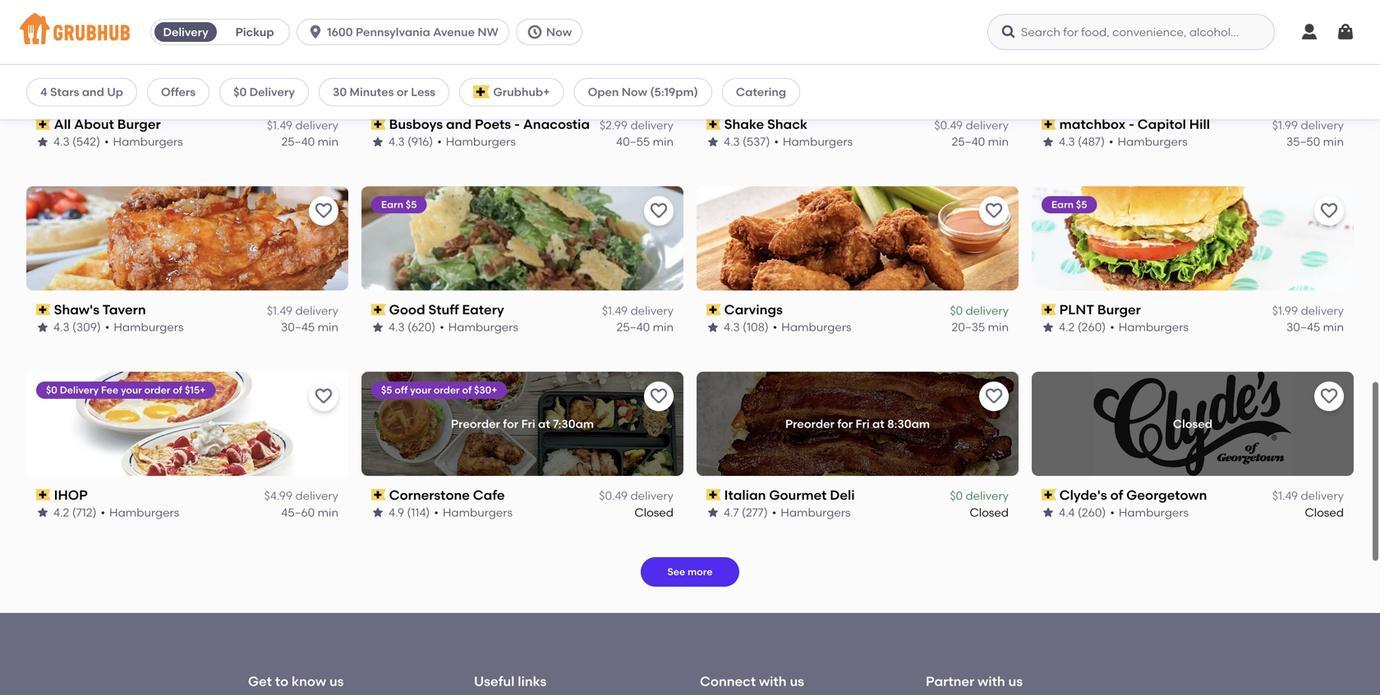 Task type: describe. For each thing, give the bounding box(es) containing it.
$30+
[[474, 384, 497, 396]]

less
[[411, 85, 436, 99]]

4.3 for shake
[[724, 135, 740, 149]]

save this restaurant image for all about burger
[[314, 16, 334, 35]]

$5 down 4.3 (916)
[[406, 199, 417, 211]]

star icon image for italian gourmet deli
[[707, 507, 720, 520]]

closed for cornerstone cafe
[[635, 506, 674, 520]]

hamburgers for plnt burger
[[1119, 321, 1189, 334]]

catering
[[736, 85, 786, 99]]

$5 right 1600 at the top left of page
[[381, 13, 392, 25]]

georgetown
[[1127, 488, 1207, 504]]

shaw's
[[54, 302, 100, 318]]

(5:19pm)
[[650, 85, 698, 99]]

25–40 min for shake shack
[[952, 135, 1009, 149]]

4.3 (537)
[[724, 135, 770, 149]]

good
[[389, 302, 425, 318]]

connect with us
[[700, 674, 804, 690]]

pickup
[[235, 25, 274, 39]]

$15+
[[185, 384, 206, 396]]

30–45 min for shaw's tavern
[[281, 321, 338, 334]]

hamburgers for shaw's tavern
[[114, 321, 184, 334]]

$0.49 for shack
[[934, 118, 963, 132]]

• for busboys and poets - anacostia
[[437, 135, 442, 149]]

eatery
[[462, 302, 504, 318]]

of left $30+
[[462, 384, 472, 396]]

preorder for cafe
[[451, 417, 500, 431]]

partner with us
[[926, 674, 1023, 690]]

now button
[[516, 19, 589, 45]]

tavern
[[102, 302, 146, 318]]

svg image inside 1600 pennsylvania avenue nw button
[[307, 24, 324, 40]]

min for tavern
[[318, 321, 338, 334]]

see more
[[668, 566, 713, 578]]

40–55
[[616, 135, 650, 149]]

delivery for good stuff eatery
[[631, 304, 674, 318]]

$1.99 for plnt burger
[[1272, 304, 1298, 318]]

35–50 min
[[1287, 135, 1344, 149]]

anacostia
[[523, 116, 590, 132]]

delivery for cornerstone cafe
[[631, 489, 674, 503]]

4.3 for busboys
[[389, 135, 405, 149]]

hamburgers for clyde's of georgetown
[[1119, 506, 1189, 520]]

hamburgers for ihop
[[109, 506, 179, 520]]

delivery for ihop
[[295, 489, 338, 503]]

• hamburgers for shake shack
[[774, 135, 853, 149]]

star icon image for matchbox - capitol hill
[[1042, 135, 1055, 149]]

2 - from the left
[[1129, 116, 1135, 132]]

saved restaurant button
[[979, 11, 1009, 40]]

min for -
[[1323, 135, 1344, 149]]

clyde's of georgetown logo image
[[1094, 372, 1292, 476]]

1600 pennsylvania avenue nw button
[[297, 19, 516, 45]]

• hamburgers for matchbox - capitol hill
[[1109, 135, 1188, 149]]

• for matchbox - capitol hill
[[1109, 135, 1114, 149]]

cornerstone cafe
[[389, 488, 505, 504]]

ihop logo image
[[26, 372, 348, 476]]

more
[[688, 566, 713, 578]]

your for busboys
[[410, 13, 431, 25]]

1600
[[327, 25, 353, 39]]

busboys and poets - anacostia
[[389, 116, 590, 132]]

• for all about burger
[[104, 135, 109, 149]]

fri for italian gourmet deli
[[856, 417, 870, 431]]

get to know us
[[248, 674, 344, 690]]

save this restaurant image for good stuff eatery
[[649, 201, 669, 221]]

useful links
[[474, 674, 547, 690]]

$0.49 delivery for cornerstone cafe
[[599, 489, 674, 503]]

save this restaurant image for italian gourmet deli
[[984, 387, 1004, 407]]

preorder for fri at 8:30am
[[785, 417, 930, 431]]

with for partner
[[978, 674, 1005, 690]]

1 vertical spatial burger
[[1098, 302, 1141, 318]]

shake
[[724, 116, 764, 132]]

preorder for fri at 7:30am
[[451, 417, 594, 431]]

star icon image for shake shack
[[707, 135, 720, 149]]

subscription pass image for clyde's of georgetown
[[1042, 490, 1056, 501]]

of right clyde's
[[1110, 488, 1123, 504]]

(277)
[[742, 506, 768, 520]]

useful
[[474, 674, 515, 690]]

poets
[[475, 116, 511, 132]]

30–45 for plnt burger
[[1287, 321, 1320, 334]]

25–40 for shake shack
[[952, 135, 985, 149]]

4.3 (542)
[[53, 135, 100, 149]]

1 us from the left
[[329, 674, 344, 690]]

$2.99 delivery
[[600, 118, 674, 132]]

7:30am
[[553, 417, 594, 431]]

• hamburgers for ihop
[[101, 506, 179, 520]]

gourmet
[[769, 488, 827, 504]]

plnt burger logo image
[[1032, 187, 1354, 291]]

for for italian gourmet deli
[[837, 417, 853, 431]]

• for carvings
[[773, 321, 777, 334]]

1 vertical spatial now
[[622, 85, 647, 99]]

$2.99
[[600, 118, 628, 132]]

4
[[40, 85, 47, 99]]

good stuff eatery logo image
[[361, 187, 684, 291]]

$1.49 delivery for good stuff eatery
[[602, 304, 674, 318]]

35–50
[[1287, 135, 1320, 149]]

$1.49 delivery for clyde's of georgetown
[[1272, 489, 1344, 503]]

(916)
[[408, 135, 433, 149]]

30–45 for shaw's tavern
[[281, 321, 315, 334]]

delivery for clyde's of georgetown
[[1301, 489, 1344, 503]]

ihop
[[54, 488, 88, 504]]

4.3 (309)
[[53, 321, 101, 334]]

subscription pass image for plnt
[[1042, 304, 1056, 316]]

1 - from the left
[[514, 116, 520, 132]]

with for connect
[[759, 674, 787, 690]]

$1.49 delivery for shaw's tavern
[[267, 304, 338, 318]]

45–60
[[281, 506, 315, 520]]

stuff
[[428, 302, 459, 318]]

4.2 (712)
[[53, 506, 97, 520]]

25–40 min for good stuff eatery
[[617, 321, 674, 334]]

clyde's of georgetown
[[1060, 488, 1207, 504]]

25–40 for good stuff eatery
[[617, 321, 650, 334]]

min for about
[[318, 135, 338, 149]]

earn $5 for plnt
[[1052, 199, 1087, 211]]

know
[[292, 674, 326, 690]]

(487)
[[1078, 135, 1105, 149]]

delivery inside button
[[163, 25, 208, 39]]

(309)
[[72, 321, 101, 334]]

4.2 for ihop
[[53, 506, 69, 520]]

45–60 min
[[281, 506, 338, 520]]

plnt
[[1060, 302, 1094, 318]]

Search for food, convenience, alcohol... search field
[[988, 14, 1275, 50]]

star icon image for plnt burger
[[1042, 321, 1055, 334]]

or
[[397, 85, 408, 99]]

shack
[[767, 116, 808, 132]]

(542)
[[72, 135, 100, 149]]

(537)
[[743, 135, 770, 149]]

$0.49 delivery for shake shack
[[934, 118, 1009, 132]]

shaw's tavern logo image
[[26, 187, 348, 291]]

save this restaurant image for carvings
[[984, 201, 1004, 221]]

25–40 min for all about burger
[[281, 135, 338, 149]]

preorder for gourmet
[[785, 417, 835, 431]]

$40+
[[474, 13, 498, 25]]

star icon image for carvings
[[707, 321, 720, 334]]

at for cornerstone cafe
[[538, 417, 550, 431]]

4.3 (108)
[[724, 321, 769, 334]]

4.4
[[1059, 506, 1075, 520]]

closed for clyde's of georgetown
[[1305, 506, 1344, 520]]

4.7
[[724, 506, 739, 520]]

off for cornerstone
[[395, 384, 408, 396]]

30
[[333, 85, 347, 99]]

$1.49 for shaw's tavern
[[267, 304, 293, 318]]

main navigation navigation
[[0, 0, 1380, 65]]

hamburgers for italian gourmet deli
[[781, 506, 851, 520]]

plnt burger
[[1060, 302, 1141, 318]]

all about burger
[[54, 116, 161, 132]]

see more button
[[641, 558, 739, 587]]

for for cornerstone cafe
[[503, 417, 519, 431]]

hill
[[1189, 116, 1210, 132]]

hamburgers for cornerstone cafe
[[443, 506, 513, 520]]

4.7 (277)
[[724, 506, 768, 520]]

$4.99 delivery
[[264, 489, 338, 503]]

• for clyde's of georgetown
[[1110, 506, 1115, 520]]

avenue
[[433, 25, 475, 39]]

0 horizontal spatial burger
[[117, 116, 161, 132]]

shake shack
[[724, 116, 808, 132]]

connect
[[700, 674, 756, 690]]

star icon image for good stuff eatery
[[371, 321, 384, 334]]

min for and
[[653, 135, 674, 149]]

(712)
[[72, 506, 97, 520]]

save this restaurant image for shaw's tavern
[[314, 201, 334, 221]]

busboys
[[389, 116, 443, 132]]



Task type: vqa. For each thing, say whether or not it's contained in the screenshot.


Task type: locate. For each thing, give the bounding box(es) containing it.
2 fri from the left
[[856, 417, 870, 431]]

1 $0 delivery from the top
[[950, 304, 1009, 318]]

• down plnt burger at right
[[1110, 321, 1115, 334]]

1 vertical spatial (260)
[[1078, 506, 1106, 520]]

0 horizontal spatial now
[[546, 25, 572, 39]]

closed
[[1173, 417, 1213, 431], [635, 506, 674, 520], [970, 506, 1009, 520], [1305, 506, 1344, 520]]

off down 4.3 (620)
[[395, 384, 408, 396]]

2 for from the left
[[837, 417, 853, 431]]

1 vertical spatial $0.49
[[599, 489, 628, 503]]

earn down 4.3 (916)
[[381, 199, 403, 211]]

• for shaw's tavern
[[105, 321, 110, 334]]

(260) for plnt
[[1078, 321, 1106, 334]]

0 vertical spatial burger
[[117, 116, 161, 132]]

0 vertical spatial $1.99 delivery
[[1272, 118, 1344, 132]]

minutes
[[350, 85, 394, 99]]

4.3 left the "(108)"
[[724, 321, 740, 334]]

svg image
[[1300, 22, 1319, 42], [1336, 22, 1356, 42], [307, 24, 324, 40], [527, 24, 543, 40], [1001, 24, 1017, 40]]

pickup button
[[220, 19, 289, 45]]

0 vertical spatial delivery
[[163, 25, 208, 39]]

min for stuff
[[653, 321, 674, 334]]

1 horizontal spatial fri
[[856, 417, 870, 431]]

cafe
[[473, 488, 505, 504]]

2 horizontal spatial 25–40
[[952, 135, 985, 149]]

1 vertical spatial $1.99 delivery
[[1272, 304, 1344, 318]]

0 horizontal spatial with
[[759, 674, 787, 690]]

• for good stuff eatery
[[440, 321, 444, 334]]

of
[[462, 13, 472, 25], [173, 384, 182, 396], [462, 384, 472, 396], [1110, 488, 1123, 504]]

preorder up gourmet
[[785, 417, 835, 431]]

2 $1.99 delivery from the top
[[1272, 304, 1344, 318]]

subscription pass image left shaw's
[[36, 304, 51, 316]]

hamburgers down busboys and poets - anacostia
[[446, 135, 516, 149]]

$1.49 delivery for all about burger
[[267, 118, 338, 132]]

for
[[503, 417, 519, 431], [837, 417, 853, 431]]

italian
[[724, 488, 766, 504]]

0 vertical spatial $0 delivery
[[950, 304, 1009, 318]]

grubhub plus flag logo image
[[473, 86, 490, 99]]

with
[[759, 674, 787, 690], [978, 674, 1005, 690]]

1 for from the left
[[503, 417, 519, 431]]

star icon image left 4.3 (108)
[[707, 321, 720, 334]]

1 horizontal spatial now
[[622, 85, 647, 99]]

0 horizontal spatial for
[[503, 417, 519, 431]]

• right (114)
[[434, 506, 439, 520]]

4.3 for good
[[389, 321, 405, 334]]

hamburgers for carvings
[[782, 321, 852, 334]]

• hamburgers down shack
[[774, 135, 853, 149]]

matchbox - capitol hill
[[1060, 116, 1210, 132]]

nw
[[478, 25, 499, 39]]

capitol
[[1138, 116, 1186, 132]]

preorder
[[451, 417, 500, 431], [785, 417, 835, 431]]

subscription pass image left carvings
[[707, 304, 721, 316]]

0 horizontal spatial 25–40 min
[[281, 135, 338, 149]]

to
[[275, 674, 289, 690]]

star icon image left 4.2 (260) at the top right
[[1042, 321, 1055, 334]]

• right (916) on the top left of page
[[437, 135, 442, 149]]

1 horizontal spatial and
[[446, 116, 472, 132]]

1 horizontal spatial -
[[1129, 116, 1135, 132]]

$1.49 for good stuff eatery
[[602, 304, 628, 318]]

hamburgers right the "(108)"
[[782, 321, 852, 334]]

1 horizontal spatial at
[[873, 417, 885, 431]]

4.2 down plnt
[[1059, 321, 1075, 334]]

preorder down $30+
[[451, 417, 500, 431]]

delivery down pickup at the top of page
[[249, 85, 295, 99]]

subscription pass image left plnt
[[1042, 304, 1056, 316]]

1 $1.99 from the top
[[1272, 118, 1298, 132]]

deli
[[830, 488, 855, 504]]

1 vertical spatial 4.2
[[53, 506, 69, 520]]

at left 7:30am
[[538, 417, 550, 431]]

1 horizontal spatial for
[[837, 417, 853, 431]]

0 horizontal spatial -
[[514, 116, 520, 132]]

subscription pass image left the italian on the right of the page
[[707, 490, 721, 501]]

• right (537)
[[774, 135, 779, 149]]

hamburgers for busboys and poets - anacostia
[[446, 135, 516, 149]]

4.3 (620)
[[389, 321, 436, 334]]

4.2 (260)
[[1059, 321, 1106, 334]]

shaw's tavern
[[54, 302, 146, 318]]

30–45
[[281, 321, 315, 334], [1287, 321, 1320, 334]]

(620)
[[408, 321, 436, 334]]

hamburgers
[[113, 135, 183, 149], [446, 135, 516, 149], [783, 135, 853, 149], [1118, 135, 1188, 149], [114, 321, 184, 334], [448, 321, 518, 334], [782, 321, 852, 334], [1119, 321, 1189, 334], [109, 506, 179, 520], [443, 506, 513, 520], [781, 506, 851, 520], [1119, 506, 1189, 520]]

0 horizontal spatial delivery
[[60, 384, 99, 396]]

0 vertical spatial 4.2
[[1059, 321, 1075, 334]]

• hamburgers for italian gourmet deli
[[772, 506, 851, 520]]

0 horizontal spatial $0.49 delivery
[[599, 489, 674, 503]]

star icon image
[[36, 135, 49, 149], [371, 135, 384, 149], [707, 135, 720, 149], [1042, 135, 1055, 149], [36, 321, 49, 334], [371, 321, 384, 334], [707, 321, 720, 334], [1042, 321, 1055, 334], [36, 507, 49, 520], [371, 507, 384, 520], [707, 507, 720, 520], [1042, 507, 1055, 520]]

star icon image left 4.2 (712) at left bottom
[[36, 507, 49, 520]]

subscription pass image for cornerstone cafe
[[371, 490, 386, 501]]

1 horizontal spatial 25–40 min
[[617, 321, 674, 334]]

• hamburgers for carvings
[[773, 321, 852, 334]]

(260) down plnt burger at right
[[1078, 321, 1106, 334]]

4.2 down ihop
[[53, 506, 69, 520]]

hamburgers for matchbox - capitol hill
[[1118, 135, 1188, 149]]

italian gourmet deli
[[724, 488, 855, 504]]

subscription pass image for good stuff eatery
[[371, 304, 386, 316]]

carvings
[[724, 302, 783, 318]]

0 vertical spatial $0.49
[[934, 118, 963, 132]]

$0.49 for cafe
[[599, 489, 628, 503]]

earn down 4.3 (487)
[[1052, 199, 1074, 211]]

1 with from the left
[[759, 674, 787, 690]]

at for italian gourmet deli
[[873, 417, 885, 431]]

star icon image left 4.3 (916)
[[371, 135, 384, 149]]

1 horizontal spatial with
[[978, 674, 1005, 690]]

open
[[588, 85, 619, 99]]

20–35 min
[[952, 321, 1009, 334]]

hamburgers for all about burger
[[113, 135, 183, 149]]

• right (277)
[[772, 506, 777, 520]]

now inside button
[[546, 25, 572, 39]]

1 vertical spatial $0.49 delivery
[[599, 489, 674, 503]]

• hamburgers right the "(108)"
[[773, 321, 852, 334]]

delivery
[[163, 25, 208, 39], [249, 85, 295, 99], [60, 384, 99, 396]]

1 horizontal spatial $0.49
[[934, 118, 963, 132]]

burger down up
[[117, 116, 161, 132]]

0 horizontal spatial earn
[[381, 199, 403, 211]]

us right partner
[[1008, 674, 1023, 690]]

$1.49
[[267, 118, 293, 132], [267, 304, 293, 318], [602, 304, 628, 318], [1272, 489, 1298, 503]]

4.3 down good
[[389, 321, 405, 334]]

1 vertical spatial delivery
[[249, 85, 295, 99]]

(260)
[[1078, 321, 1106, 334], [1078, 506, 1106, 520]]

1 vertical spatial and
[[446, 116, 472, 132]]

• hamburgers down busboys and poets - anacostia
[[437, 135, 516, 149]]

star icon image left 4.3 (620)
[[371, 321, 384, 334]]

2 earn from the left
[[1052, 199, 1074, 211]]

0 vertical spatial and
[[82, 85, 104, 99]]

$0 delivery for italian gourmet deli
[[950, 489, 1009, 503]]

fri left 8:30am
[[856, 417, 870, 431]]

$1.49 delivery
[[267, 118, 338, 132], [267, 304, 338, 318], [602, 304, 674, 318], [1272, 489, 1344, 503]]

hamburgers down tavern
[[114, 321, 184, 334]]

at left 8:30am
[[873, 417, 885, 431]]

1 horizontal spatial 30–45
[[1287, 321, 1320, 334]]

1 vertical spatial off
[[395, 384, 408, 396]]

subscription pass image for shake shack
[[707, 119, 721, 130]]

$5 off your order of $40+
[[381, 13, 498, 25]]

2 $1.99 from the top
[[1272, 304, 1298, 318]]

• for shake shack
[[774, 135, 779, 149]]

save this restaurant image
[[314, 16, 334, 35], [314, 201, 334, 221], [984, 201, 1004, 221], [649, 387, 669, 407], [984, 387, 1004, 407]]

hamburgers for good stuff eatery
[[448, 321, 518, 334]]

now right open
[[622, 85, 647, 99]]

hamburgers down all about burger in the left top of the page
[[113, 135, 183, 149]]

subscription pass image left ihop
[[36, 490, 51, 501]]

0 horizontal spatial $0.49
[[599, 489, 628, 503]]

star icon image left 4.3 (309)
[[36, 321, 49, 334]]

save this restaurant image for plnt burger
[[1319, 201, 1339, 221]]

(260) for clyde's
[[1078, 506, 1106, 520]]

us for connect with us
[[790, 674, 804, 690]]

$1.49 for all about burger
[[267, 118, 293, 132]]

• hamburgers right the (712)
[[101, 506, 179, 520]]

$4.99
[[264, 489, 293, 503]]

• hamburgers for clyde's of georgetown
[[1110, 506, 1189, 520]]

1 30–45 min from the left
[[281, 321, 338, 334]]

fee
[[101, 384, 118, 396]]

delivery for matchbox - capitol hill
[[1301, 118, 1344, 132]]

4.2
[[1059, 321, 1075, 334], [53, 506, 69, 520]]

subscription pass image for carvings
[[707, 304, 721, 316]]

star icon image for all about burger
[[36, 135, 49, 149]]

0 horizontal spatial fri
[[521, 417, 535, 431]]

1 off from the top
[[395, 13, 408, 25]]

• hamburgers
[[104, 135, 183, 149], [437, 135, 516, 149], [774, 135, 853, 149], [1109, 135, 1188, 149], [105, 321, 184, 334], [440, 321, 518, 334], [773, 321, 852, 334], [1110, 321, 1189, 334], [101, 506, 179, 520], [434, 506, 513, 520], [772, 506, 851, 520], [1110, 506, 1189, 520]]

now up "grubhub+"
[[546, 25, 572, 39]]

2 preorder from the left
[[785, 417, 835, 431]]

3 us from the left
[[1008, 674, 1023, 690]]

• down shaw's tavern
[[105, 321, 110, 334]]

• down all about burger in the left top of the page
[[104, 135, 109, 149]]

0 horizontal spatial earn $5
[[381, 199, 417, 211]]

1 horizontal spatial 25–40
[[617, 321, 650, 334]]

us
[[329, 674, 344, 690], [790, 674, 804, 690], [1008, 674, 1023, 690]]

4.3
[[53, 135, 70, 149], [389, 135, 405, 149], [724, 135, 740, 149], [1059, 135, 1075, 149], [53, 321, 70, 334], [389, 321, 405, 334], [724, 321, 740, 334]]

1 horizontal spatial us
[[790, 674, 804, 690]]

$1.99 delivery for plnt burger
[[1272, 304, 1344, 318]]

1 horizontal spatial earn
[[1052, 199, 1074, 211]]

star icon image for ihop
[[36, 507, 49, 520]]

hamburgers down capitol
[[1118, 135, 1188, 149]]

2 earn $5 from the left
[[1052, 199, 1087, 211]]

• hamburgers down plnt burger at right
[[1110, 321, 1189, 334]]

subscription pass image left the matchbox
[[1042, 119, 1056, 130]]

star icon image for shaw's tavern
[[36, 321, 49, 334]]

about
[[74, 116, 114, 132]]

• hamburgers down capitol
[[1109, 135, 1188, 149]]

0 horizontal spatial at
[[538, 417, 550, 431]]

subscription pass image left shake
[[707, 119, 721, 130]]

earn for plnt burger
[[1052, 199, 1074, 211]]

star icon image for busboys and poets - anacostia
[[371, 135, 384, 149]]

with right partner
[[978, 674, 1005, 690]]

delivery
[[295, 118, 338, 132], [631, 118, 674, 132], [966, 118, 1009, 132], [1301, 118, 1344, 132], [295, 304, 338, 318], [631, 304, 674, 318], [966, 304, 1009, 318], [1301, 304, 1344, 318], [295, 489, 338, 503], [631, 489, 674, 503], [966, 489, 1009, 503], [1301, 489, 1344, 503]]

0 vertical spatial off
[[395, 13, 408, 25]]

1 horizontal spatial $0.49 delivery
[[934, 118, 1009, 132]]

order left $40+ on the left of page
[[434, 13, 460, 25]]

- right poets
[[514, 116, 520, 132]]

40–55 min
[[616, 135, 674, 149]]

your
[[410, 13, 431, 25], [121, 384, 142, 396], [410, 384, 431, 396]]

$5 down 4.3 (487)
[[1076, 199, 1087, 211]]

subscription pass image for shaw's
[[36, 304, 51, 316]]

4.3 (487)
[[1059, 135, 1105, 149]]

star icon image left 4.7
[[707, 507, 720, 520]]

save this restaurant image for ihop
[[314, 387, 334, 407]]

1 $1.99 delivery from the top
[[1272, 118, 1344, 132]]

subscription pass image left the 'all'
[[36, 119, 51, 130]]

your left avenue
[[410, 13, 431, 25]]

save this restaurant button
[[309, 11, 338, 40], [1315, 11, 1344, 40], [309, 196, 338, 226], [644, 196, 674, 226], [979, 196, 1009, 226], [1315, 196, 1344, 226], [309, 382, 338, 412], [644, 382, 674, 412], [979, 382, 1009, 412], [1315, 382, 1344, 412]]

30 minutes or less
[[333, 85, 436, 99]]

hamburgers down shack
[[783, 135, 853, 149]]

0 horizontal spatial 30–45
[[281, 321, 315, 334]]

order left $30+
[[434, 384, 460, 396]]

0 horizontal spatial 25–40
[[281, 135, 315, 149]]

earn $5 down 4.3 (916)
[[381, 199, 417, 211]]

hamburgers down cafe
[[443, 506, 513, 520]]

up
[[107, 85, 123, 99]]

delivery for shaw's tavern
[[295, 304, 338, 318]]

• down clyde's of georgetown at the right bottom of page
[[1110, 506, 1115, 520]]

subscription pass image left good
[[371, 304, 386, 316]]

delivery button
[[151, 19, 220, 45]]

earn $5 down 4.3 (487)
[[1052, 199, 1087, 211]]

open now (5:19pm)
[[588, 85, 698, 99]]

4.2 for plnt burger
[[1059, 321, 1075, 334]]

1 horizontal spatial 30–45 min
[[1287, 321, 1344, 334]]

$1.99 for matchbox - capitol hill
[[1272, 118, 1298, 132]]

star icon image left '4.4'
[[1042, 507, 1055, 520]]

1 earn from the left
[[381, 199, 403, 211]]

offers
[[161, 85, 196, 99]]

min for shack
[[988, 135, 1009, 149]]

30–45 min
[[281, 321, 338, 334], [1287, 321, 1344, 334]]

1 earn $5 from the left
[[381, 199, 417, 211]]

1 horizontal spatial preorder
[[785, 417, 835, 431]]

star icon image left 4.9
[[371, 507, 384, 520]]

0 vertical spatial now
[[546, 25, 572, 39]]

0 vertical spatial $0.49 delivery
[[934, 118, 1009, 132]]

of left the '$15+'
[[173, 384, 182, 396]]

• for italian gourmet deli
[[772, 506, 777, 520]]

4.9 (114)
[[389, 506, 430, 520]]

good stuff eatery
[[389, 302, 504, 318]]

$5 down 4.3 (620)
[[381, 384, 392, 396]]

1 30–45 from the left
[[281, 321, 315, 334]]

earn
[[381, 199, 403, 211], [1052, 199, 1074, 211]]

subscription pass image for busboys
[[371, 119, 386, 130]]

• right (487)
[[1109, 135, 1114, 149]]

• for cornerstone cafe
[[434, 506, 439, 520]]

2 vertical spatial delivery
[[60, 384, 99, 396]]

4.3 for matchbox
[[1059, 135, 1075, 149]]

•
[[104, 135, 109, 149], [437, 135, 442, 149], [774, 135, 779, 149], [1109, 135, 1114, 149], [105, 321, 110, 334], [440, 321, 444, 334], [773, 321, 777, 334], [1110, 321, 1115, 334], [101, 506, 105, 520], [434, 506, 439, 520], [772, 506, 777, 520], [1110, 506, 1115, 520]]

and left up
[[82, 85, 104, 99]]

$1.99 delivery
[[1272, 118, 1344, 132], [1272, 304, 1344, 318]]

2 horizontal spatial us
[[1008, 674, 1023, 690]]

hamburgers down the georgetown
[[1119, 506, 1189, 520]]

star icon image left 4.3 (537)
[[707, 135, 720, 149]]

order left the '$15+'
[[144, 384, 170, 396]]

subscription pass image
[[371, 119, 386, 130], [1042, 119, 1056, 130], [36, 304, 51, 316], [1042, 304, 1056, 316], [36, 490, 51, 501]]

hamburgers down gourmet
[[781, 506, 851, 520]]

2 horizontal spatial delivery
[[249, 85, 295, 99]]

$1.99 delivery for matchbox - capitol hill
[[1272, 118, 1344, 132]]

• hamburgers for busboys and poets - anacostia
[[437, 135, 516, 149]]

your down the (620)
[[410, 384, 431, 396]]

-
[[514, 116, 520, 132], [1129, 116, 1135, 132]]

2 30–45 min from the left
[[1287, 321, 1344, 334]]

$0 delivery for carvings
[[950, 304, 1009, 318]]

- left capitol
[[1129, 116, 1135, 132]]

1 at from the left
[[538, 417, 550, 431]]

with right connect
[[759, 674, 787, 690]]

earn $5
[[381, 199, 417, 211], [1052, 199, 1087, 211]]

hamburgers down plnt burger at right
[[1119, 321, 1189, 334]]

1 horizontal spatial burger
[[1098, 302, 1141, 318]]

• hamburgers down clyde's of georgetown at the right bottom of page
[[1110, 506, 1189, 520]]

star icon image for clyde's of georgetown
[[1042, 507, 1055, 520]]

2 at from the left
[[873, 417, 885, 431]]

• hamburgers down tavern
[[105, 321, 184, 334]]

min for burger
[[1323, 321, 1344, 334]]

delivery for shake shack
[[966, 118, 1009, 132]]

your for cornerstone
[[410, 384, 431, 396]]

partner
[[926, 674, 975, 690]]

(260) down clyde's
[[1078, 506, 1106, 520]]

2 horizontal spatial 25–40 min
[[952, 135, 1009, 149]]

order for cornerstone
[[434, 384, 460, 396]]

fri for cornerstone cafe
[[521, 417, 535, 431]]

get
[[248, 674, 272, 690]]

1 vertical spatial $1.99
[[1272, 304, 1298, 318]]

1 horizontal spatial earn $5
[[1052, 199, 1087, 211]]

• hamburgers for all about burger
[[104, 135, 183, 149]]

4 stars and up
[[40, 85, 123, 99]]

min
[[318, 135, 338, 149], [653, 135, 674, 149], [988, 135, 1009, 149], [1323, 135, 1344, 149], [318, 321, 338, 334], [653, 321, 674, 334], [988, 321, 1009, 334], [1323, 321, 1344, 334], [318, 506, 338, 520]]

• right the "(108)"
[[773, 321, 777, 334]]

1 (260) from the top
[[1078, 321, 1106, 334]]

$0.49 delivery
[[934, 118, 1009, 132], [599, 489, 674, 503]]

carvings logo image
[[697, 187, 1019, 291]]

• hamburgers for shaw's tavern
[[105, 321, 184, 334]]

links
[[518, 674, 547, 690]]

burger
[[117, 116, 161, 132], [1098, 302, 1141, 318]]

8:30am
[[887, 417, 930, 431]]

delivery for italian gourmet deli
[[966, 489, 1009, 503]]

1 fri from the left
[[521, 417, 535, 431]]

$0
[[233, 85, 247, 99], [950, 304, 963, 318], [46, 384, 57, 396], [950, 489, 963, 503]]

$1.49 for clyde's of georgetown
[[1272, 489, 1298, 503]]

20–35
[[952, 321, 985, 334]]

• hamburgers down gourmet
[[772, 506, 851, 520]]

• for ihop
[[101, 506, 105, 520]]

0 vertical spatial (260)
[[1078, 321, 1106, 334]]

0 vertical spatial $1.99
[[1272, 118, 1298, 132]]

for left 7:30am
[[503, 417, 519, 431]]

1 horizontal spatial 4.2
[[1059, 321, 1075, 334]]

off left avenue
[[395, 13, 408, 25]]

4.3 (916)
[[389, 135, 433, 149]]

4.3 down the 'all'
[[53, 135, 70, 149]]

2 off from the top
[[395, 384, 408, 396]]

$0.49
[[934, 118, 963, 132], [599, 489, 628, 503]]

0 horizontal spatial 30–45 min
[[281, 321, 338, 334]]

0 horizontal spatial preorder
[[451, 417, 500, 431]]

1 preorder from the left
[[451, 417, 500, 431]]

• hamburgers down cafe
[[434, 506, 513, 520]]

delivery left fee
[[60, 384, 99, 396]]

2 30–45 from the left
[[1287, 321, 1320, 334]]

0 horizontal spatial 4.2
[[53, 506, 69, 520]]

all
[[54, 116, 71, 132]]

subscription pass image left cornerstone
[[371, 490, 386, 501]]

stars
[[50, 85, 79, 99]]

1 horizontal spatial delivery
[[163, 25, 208, 39]]

4.3 left (487)
[[1059, 135, 1075, 149]]

4.9
[[389, 506, 404, 520]]

hamburgers right the (712)
[[109, 506, 179, 520]]

subscription pass image left clyde's
[[1042, 490, 1056, 501]]

fri left 7:30am
[[521, 417, 535, 431]]

hamburgers down eatery
[[448, 321, 518, 334]]

• hamburgers for good stuff eatery
[[440, 321, 518, 334]]

svg image inside the 'now' button
[[527, 24, 543, 40]]

0 horizontal spatial us
[[329, 674, 344, 690]]

save this restaurant image
[[1319, 16, 1339, 35], [649, 201, 669, 221], [1319, 201, 1339, 221], [314, 387, 334, 407], [1319, 387, 1339, 407]]

of left $40+ on the left of page
[[462, 13, 472, 25]]

2 with from the left
[[978, 674, 1005, 690]]

your right fee
[[121, 384, 142, 396]]

1 vertical spatial $0 delivery
[[950, 489, 1009, 503]]

pennsylvania
[[356, 25, 430, 39]]

• for plnt burger
[[1110, 321, 1115, 334]]

0 horizontal spatial and
[[82, 85, 104, 99]]

• down 'stuff'
[[440, 321, 444, 334]]

delivery for $0 delivery
[[249, 85, 295, 99]]

$0 delivery fee your order of $15+
[[46, 384, 206, 396]]

cornerstone
[[389, 488, 470, 504]]

2 (260) from the top
[[1078, 506, 1106, 520]]

4.3 for all
[[53, 135, 70, 149]]

• right the (712)
[[101, 506, 105, 520]]

subscription pass image
[[36, 119, 51, 130], [707, 119, 721, 130], [371, 304, 386, 316], [707, 304, 721, 316], [371, 490, 386, 501], [707, 490, 721, 501], [1042, 490, 1056, 501]]

30–45 min for plnt burger
[[1287, 321, 1344, 334]]

• hamburgers for cornerstone cafe
[[434, 506, 513, 520]]

2 us from the left
[[790, 674, 804, 690]]

saved restaurant image
[[984, 16, 1004, 35]]

2 $0 delivery from the top
[[950, 489, 1009, 503]]



